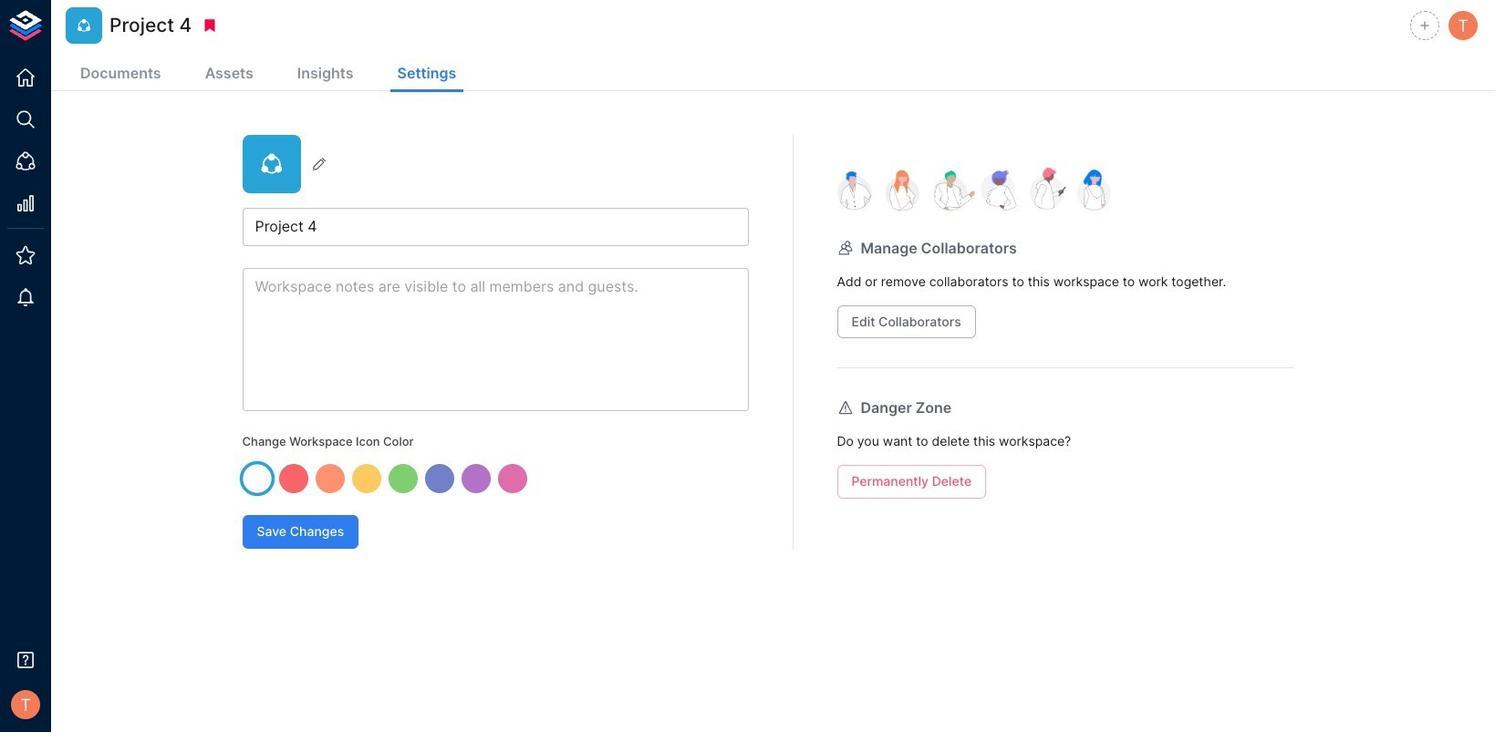 Task type: vqa. For each thing, say whether or not it's contained in the screenshot.
workspace notes are visible to all members and guests. text box
yes



Task type: locate. For each thing, give the bounding box(es) containing it.
Workspace notes are visible to all members and guests. text field
[[242, 268, 748, 411]]

remove bookmark image
[[202, 17, 218, 34]]

Workspace Name text field
[[242, 208, 748, 246]]



